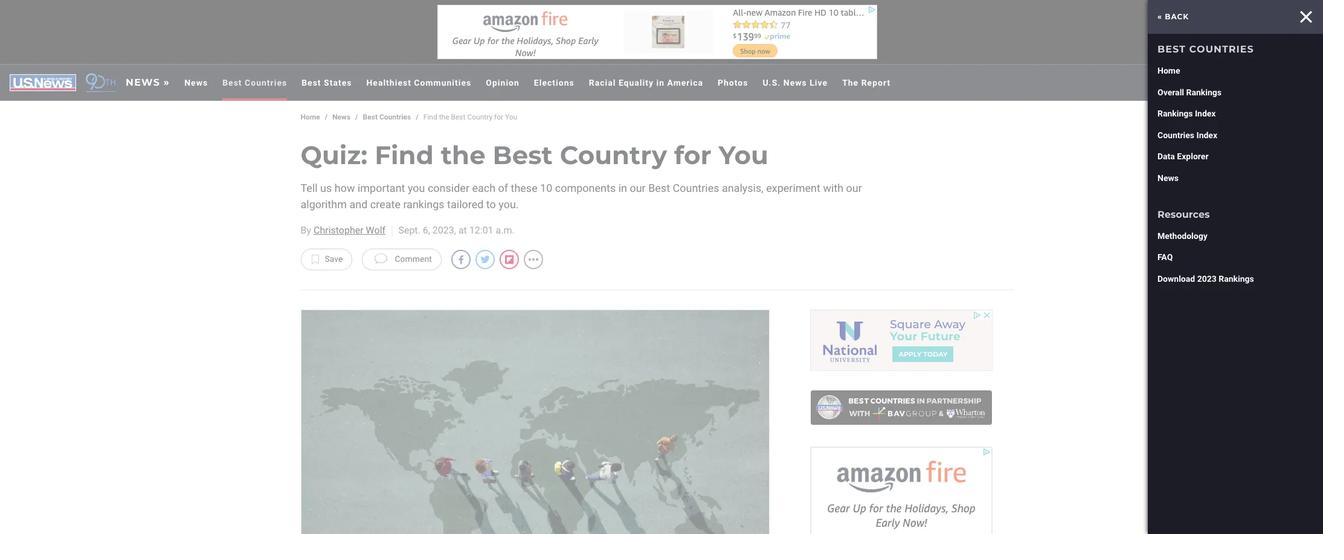 Task type: vqa. For each thing, say whether or not it's contained in the screenshot.
of
yes



Task type: locate. For each thing, give the bounding box(es) containing it.
1 horizontal spatial you
[[719, 140, 768, 171]]

country
[[467, 113, 493, 121], [560, 140, 667, 171]]

out
[[1183, 383, 1202, 395]]

the up consider
[[441, 140, 486, 171]]

best countries
[[1158, 44, 1254, 55], [1158, 59, 1232, 71], [222, 78, 287, 88], [363, 113, 411, 121]]

1 vertical spatial index
[[1197, 130, 1218, 140]]

explorer
[[1177, 152, 1209, 162]]

0 vertical spatial u.s.
[[763, 78, 781, 88]]

travel link
[[1153, 510, 1309, 535]]

rankings down faq link
[[1219, 274, 1254, 284]]

2023,
[[433, 225, 456, 236]]

find down healthiest communities
[[423, 113, 437, 121]]

alerts
[[1231, 349, 1261, 361]]

consider
[[428, 182, 470, 195]]

0 horizontal spatial in
[[619, 182, 627, 195]]

0 vertical spatial find
[[423, 113, 437, 121]]

these
[[511, 182, 538, 195]]

you up analysis,
[[719, 140, 768, 171]]

find the best country for you
[[423, 113, 517, 121]]

christopher wolf link
[[314, 225, 386, 236]]

u.s. right photos
[[763, 78, 781, 88]]

12:01
[[469, 225, 493, 236]]

home
[[1158, 66, 1180, 76], [301, 113, 320, 121]]

u.s.
[[763, 78, 781, 88], [1231, 421, 1252, 432]]

in inside tell us how important you consider each of these 10 components in our best countries analysis, experiment with our algorithm and create rankings tailored to you.
[[619, 182, 627, 195]]

the report
[[842, 78, 891, 88]]

1 vertical spatial for
[[674, 140, 712, 171]]

index down overall rankings
[[1195, 109, 1216, 119]]

education
[[1158, 444, 1209, 455]]

james.peterson1902@gmail.com
[[1158, 305, 1275, 314]]

country down the opinion link
[[467, 113, 493, 121]]

u.s. news live link
[[756, 65, 835, 101]]

0 horizontal spatial you
[[505, 113, 517, 121]]

in right components
[[619, 182, 627, 195]]

« back
[[1158, 12, 1189, 21]]

rankings inside rankings index link
[[1158, 109, 1193, 119]]

1 horizontal spatial country
[[560, 140, 667, 171]]

u.s. up education link in the bottom right of the page
[[1231, 421, 1252, 432]]

u.s. inside u.s. news live link
[[763, 78, 781, 88]]

0 vertical spatial rankings
[[1187, 87, 1222, 97]]

1 vertical spatial country
[[560, 140, 667, 171]]

communities
[[414, 78, 472, 88]]

news
[[1158, 10, 1192, 21], [126, 77, 160, 88], [184, 78, 208, 88], [784, 78, 807, 88], [332, 113, 351, 121], [1158, 173, 1179, 183], [1256, 421, 1290, 432]]

elections link
[[527, 65, 582, 101]]

resources
[[1158, 209, 1210, 220]]

0 vertical spatial home
[[1158, 66, 1180, 76]]

rankings down overall at top
[[1158, 109, 1193, 119]]

rankings index
[[1158, 109, 1216, 119]]

home up overall at top
[[1158, 66, 1180, 76]]

rankings
[[1187, 87, 1222, 97], [1158, 109, 1193, 119], [1219, 274, 1254, 284]]

index for countries index
[[1197, 130, 1218, 140]]

home link down best states
[[301, 113, 320, 122]]

overall
[[1158, 87, 1184, 97]]

0 vertical spatial for
[[494, 113, 503, 121]]

2 vertical spatial advertisement region
[[811, 448, 992, 535]]

1 vertical spatial rankings
[[1158, 109, 1193, 119]]

0 horizontal spatial our
[[630, 182, 646, 195]]

data explorer link
[[1153, 146, 1319, 168]]

reading list
[[1158, 325, 1221, 336]]

welcome, james.peterson1902@gmail.com
[[1158, 290, 1275, 314]]

0 vertical spatial you
[[505, 113, 517, 121]]

travel
[[1158, 516, 1188, 528]]

rankings inside overall rankings link
[[1187, 87, 1222, 97]]

countries
[[1189, 44, 1254, 55], [1183, 59, 1232, 71], [245, 78, 287, 88], [379, 113, 411, 121], [1158, 130, 1195, 140], [673, 182, 719, 195]]

home link up rankings index link
[[1153, 60, 1319, 82]]

0 vertical spatial home link
[[1153, 60, 1319, 82]]

2 close image from the left
[[1300, 11, 1312, 23]]

find
[[423, 113, 437, 121], [375, 140, 434, 171]]

reading list link
[[1153, 319, 1309, 343]]

0 horizontal spatial home
[[301, 113, 320, 121]]

save button
[[301, 249, 353, 271]]

report
[[861, 78, 891, 88]]

best countries link
[[1158, 44, 1254, 55], [1153, 53, 1309, 77], [215, 65, 294, 101], [363, 113, 411, 122]]

0 horizontal spatial for
[[494, 113, 503, 121]]

each
[[472, 182, 496, 195]]

faq
[[1158, 253, 1173, 262]]

close image
[[1291, 11, 1303, 23], [1300, 11, 1312, 23]]

welcome,
[[1158, 290, 1219, 302]]

in inside racial equality in america link
[[657, 78, 665, 88]]

in
[[657, 78, 665, 88], [619, 182, 627, 195]]

1 horizontal spatial home link
[[1153, 60, 1319, 82]]

1 vertical spatial you
[[719, 140, 768, 171]]

sign
[[1158, 383, 1180, 395]]

0 horizontal spatial u.s.
[[763, 78, 781, 88]]

in right the equality
[[657, 78, 665, 88]]

1 vertical spatial advertisement region
[[811, 311, 992, 371]]

components
[[555, 182, 616, 195]]

the report link
[[835, 65, 898, 101]]

home link
[[1153, 60, 1319, 82], [301, 113, 320, 122]]

the
[[439, 113, 449, 121], [441, 140, 486, 171]]

from
[[1195, 421, 1228, 432]]

algorithm
[[301, 198, 347, 211]]

find up you
[[375, 140, 434, 171]]

methodology
[[1158, 231, 1208, 241]]

sept.
[[398, 225, 420, 236]]

1 horizontal spatial in
[[657, 78, 665, 88]]

you down the opinion
[[505, 113, 517, 121]]

us
[[320, 182, 332, 195]]

list
[[1203, 325, 1221, 336]]

news link
[[1158, 10, 1192, 21], [177, 65, 215, 101], [121, 72, 175, 93], [332, 113, 351, 122], [1153, 168, 1319, 189]]

u.s. news live
[[763, 78, 828, 88]]

racial equality in america
[[589, 78, 703, 88]]

our
[[630, 182, 646, 195], [846, 182, 862, 195]]

our right with
[[846, 182, 862, 195]]

0 vertical spatial index
[[1195, 109, 1216, 119]]

health
[[1158, 468, 1192, 480]]

country up components
[[560, 140, 667, 171]]

0 horizontal spatial home link
[[301, 113, 320, 122]]

equality
[[619, 78, 654, 88]]

1 horizontal spatial our
[[846, 182, 862, 195]]

0 horizontal spatial country
[[467, 113, 493, 121]]

education link
[[1153, 438, 1309, 462]]

0 vertical spatial the
[[439, 113, 449, 121]]

1 vertical spatial in
[[619, 182, 627, 195]]

rankings up rankings index
[[1187, 87, 1222, 97]]

the down communities
[[439, 113, 449, 121]]

home down best states
[[301, 113, 320, 121]]

index
[[1195, 109, 1216, 119], [1197, 130, 1218, 140]]

1 horizontal spatial u.s.
[[1231, 421, 1252, 432]]

0 vertical spatial in
[[657, 78, 665, 88]]

the
[[842, 78, 859, 88]]

advertisement region
[[437, 5, 877, 59], [811, 311, 992, 371], [811, 448, 992, 535]]

2 vertical spatial rankings
[[1219, 274, 1254, 284]]

overall rankings
[[1158, 87, 1222, 97]]

1 vertical spatial home
[[301, 113, 320, 121]]

our right components
[[630, 182, 646, 195]]

90th anniversary logo image
[[86, 73, 116, 93]]

index up explorer
[[1197, 130, 1218, 140]]

sign out
[[1158, 383, 1202, 395]]



Task type: describe. For each thing, give the bounding box(es) containing it.
index for rankings index
[[1195, 109, 1216, 119]]

download 2023 rankings link
[[1153, 269, 1319, 290]]

|
[[390, 222, 394, 239]]

racial
[[589, 78, 616, 88]]

opinion
[[486, 78, 520, 88]]

tailored
[[447, 198, 484, 211]]

of
[[498, 182, 508, 195]]

methodology link
[[1153, 226, 1319, 247]]

newsletters & alerts link
[[1153, 343, 1309, 367]]

healthiest communities
[[366, 78, 472, 88]]

healthiest communities link
[[359, 65, 479, 101]]

create
[[370, 198, 401, 211]]

important
[[358, 182, 405, 195]]

6,
[[423, 225, 430, 236]]

1 vertical spatial the
[[441, 140, 486, 171]]

countries index link
[[1153, 125, 1319, 146]]

2 our from the left
[[846, 182, 862, 195]]

more from u.s. news
[[1158, 421, 1290, 432]]

with
[[823, 182, 844, 195]]

« back button
[[1153, 7, 1194, 26]]

countries index
[[1158, 130, 1218, 140]]

elections
[[534, 78, 574, 88]]

1 our from the left
[[630, 182, 646, 195]]

comment
[[395, 255, 432, 264]]

money
[[1158, 492, 1192, 504]]

wolf
[[366, 225, 386, 236]]

rankings inside download 2023 rankings link
[[1219, 274, 1254, 284]]

2023
[[1197, 274, 1217, 284]]

by christopher wolf | sept. 6, 2023, at 12:01 a.m.
[[301, 222, 515, 239]]

experiment
[[766, 182, 821, 195]]

rankings index link
[[1153, 103, 1319, 125]]

1 close image from the left
[[1291, 11, 1303, 23]]

0 vertical spatial country
[[467, 113, 493, 121]]

healthiest
[[366, 78, 411, 88]]

at
[[459, 225, 467, 236]]

overall rankings link
[[1153, 82, 1319, 103]]

analysis,
[[722, 182, 764, 195]]

more
[[1158, 421, 1191, 432]]

tell us how important you consider each of these 10 components in our best countries analysis, experiment with our algorithm and create rankings tailored to you.
[[301, 182, 862, 211]]

&
[[1221, 349, 1228, 361]]

best inside tell us how important you consider each of these 10 components in our best countries analysis, experiment with our algorithm and create rankings tailored to you.
[[648, 182, 670, 195]]

and
[[350, 198, 368, 211]]

christopher
[[314, 225, 364, 236]]

america
[[667, 78, 703, 88]]

0 vertical spatial advertisement region
[[437, 5, 877, 59]]

best states
[[302, 78, 352, 88]]

save
[[325, 255, 343, 264]]

group of young adults, photographed from above, on various painted tarmac surface, at sunrise. image
[[301, 310, 770, 535]]

download 2023 rankings
[[1158, 274, 1254, 284]]

countries inside tell us how important you consider each of these 10 components in our best countries analysis, experiment with our algorithm and create rankings tailored to you.
[[673, 182, 719, 195]]

download
[[1158, 274, 1195, 284]]

by
[[301, 225, 311, 236]]

newsletters & alerts
[[1158, 349, 1261, 361]]

how
[[335, 182, 355, 195]]

newsletters
[[1158, 349, 1218, 361]]

1 horizontal spatial home
[[1158, 66, 1180, 76]]

1 vertical spatial u.s.
[[1231, 421, 1252, 432]]

sign out button
[[1153, 377, 1309, 402]]

1 vertical spatial home link
[[301, 113, 320, 122]]

comment button
[[362, 249, 442, 271]]

racial equality in america link
[[582, 65, 711, 101]]

reading
[[1158, 325, 1200, 336]]

you.
[[499, 198, 519, 211]]

data
[[1158, 152, 1175, 162]]

u.s. news and world report logo image
[[10, 74, 76, 91]]

quiz:
[[301, 140, 368, 171]]

1 vertical spatial find
[[375, 140, 434, 171]]

1 horizontal spatial for
[[674, 140, 712, 171]]

photos
[[718, 78, 748, 88]]

you
[[408, 182, 425, 195]]

states
[[324, 78, 352, 88]]

photos link
[[711, 65, 756, 101]]

money link
[[1153, 486, 1309, 510]]

faq link
[[1153, 247, 1319, 269]]

health link
[[1153, 462, 1309, 486]]

quiz: find the best country for you
[[301, 140, 768, 171]]

opinion link
[[479, 65, 527, 101]]

best states link
[[294, 65, 359, 101]]

rankings
[[403, 198, 445, 211]]

live
[[810, 78, 828, 88]]

tell
[[301, 182, 318, 195]]



